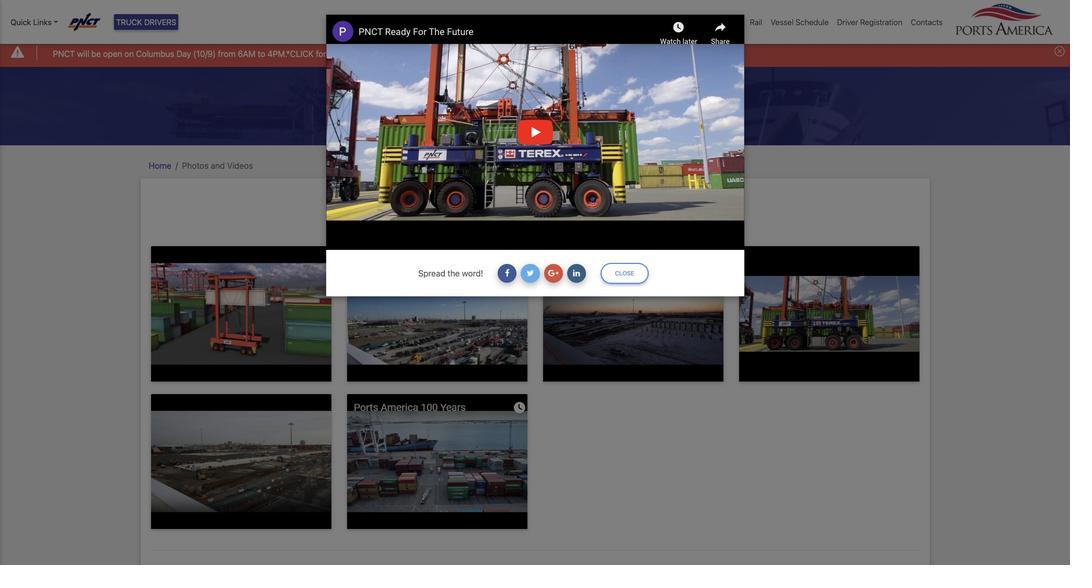 Task type: vqa. For each thing, say whether or not it's contained in the screenshot.
NY/NJ.
no



Task type: locate. For each thing, give the bounding box(es) containing it.
0 vertical spatial videos
[[553, 97, 601, 117]]

and
[[522, 97, 549, 117], [211, 161, 225, 170]]

photos
[[470, 97, 519, 117], [182, 161, 209, 170]]

spread
[[419, 269, 446, 278]]

video
[[475, 201, 522, 221]]

0 horizontal spatial photos
[[182, 161, 209, 170]]

0 vertical spatial photos and videos
[[470, 97, 601, 117]]

1 vertical spatial photos
[[182, 161, 209, 170]]

pnct
[[53, 49, 75, 58]]

safety link
[[715, 12, 746, 32]]

driver registration link
[[834, 12, 907, 32]]

pnct will be open on columbus day (10/9) from 6am to 4pm.*click for details*
[[53, 49, 358, 58]]

schedule
[[796, 17, 829, 27]]

close
[[616, 270, 635, 277]]

contacts
[[912, 17, 944, 27]]

contacts link
[[907, 12, 948, 32]]

0 horizontal spatial and
[[211, 161, 225, 170]]

1 vertical spatial videos
[[227, 161, 253, 170]]

driver registration
[[838, 17, 903, 27]]

safety
[[720, 17, 742, 27]]

1 vertical spatial photos and videos
[[182, 161, 253, 170]]

video image
[[151, 246, 331, 382], [347, 246, 528, 382], [543, 246, 724, 382], [740, 246, 920, 382], [151, 394, 331, 530], [347, 394, 528, 530]]

close button
[[601, 263, 649, 284]]

1 horizontal spatial photos and videos
[[470, 97, 601, 117]]

0 vertical spatial photos
[[470, 97, 519, 117]]

videos
[[553, 97, 601, 117], [227, 161, 253, 170]]

video gallery
[[475, 201, 596, 221]]

photos and videos
[[470, 97, 601, 117], [182, 161, 253, 170]]

vessel schedule
[[771, 17, 829, 27]]

rail
[[750, 17, 763, 27]]

day
[[177, 49, 191, 58]]

1 horizontal spatial and
[[522, 97, 549, 117]]

4pm.*click
[[268, 49, 314, 58]]

quick links link
[[10, 16, 58, 28]]

for
[[316, 49, 327, 58]]

gallery
[[525, 201, 596, 221]]

0 vertical spatial and
[[522, 97, 549, 117]]

vessel schedule link
[[767, 12, 834, 32]]

1 horizontal spatial videos
[[553, 97, 601, 117]]



Task type: describe. For each thing, give the bounding box(es) containing it.
to
[[258, 49, 266, 58]]

the
[[448, 269, 460, 278]]

quick links
[[10, 17, 52, 27]]

links
[[33, 17, 52, 27]]

from
[[218, 49, 236, 58]]

vessel
[[771, 17, 794, 27]]

registration
[[861, 17, 903, 27]]

1 vertical spatial and
[[211, 161, 225, 170]]

pnct will be open on columbus day (10/9) from 6am to 4pm.*click for details* link
[[53, 47, 358, 60]]

0 horizontal spatial photos and videos
[[182, 161, 253, 170]]

details*
[[329, 49, 358, 58]]

1 horizontal spatial photos
[[470, 97, 519, 117]]

(10/9)
[[193, 49, 216, 58]]

driver
[[838, 17, 859, 27]]

home
[[149, 161, 171, 170]]

spread the word!
[[419, 269, 484, 278]]

columbus
[[136, 49, 174, 58]]

home link
[[149, 161, 171, 170]]

open
[[103, 49, 122, 58]]

be
[[91, 49, 101, 58]]

quick
[[10, 17, 31, 27]]

rail link
[[746, 12, 767, 32]]

pnct will be open on columbus day (10/9) from 6am to 4pm.*click for details* alert
[[0, 39, 1071, 67]]

word!
[[462, 269, 484, 278]]

6am
[[238, 49, 256, 58]]

0 horizontal spatial videos
[[227, 161, 253, 170]]

will
[[77, 49, 89, 58]]

close image
[[1055, 46, 1066, 57]]

on
[[124, 49, 134, 58]]



